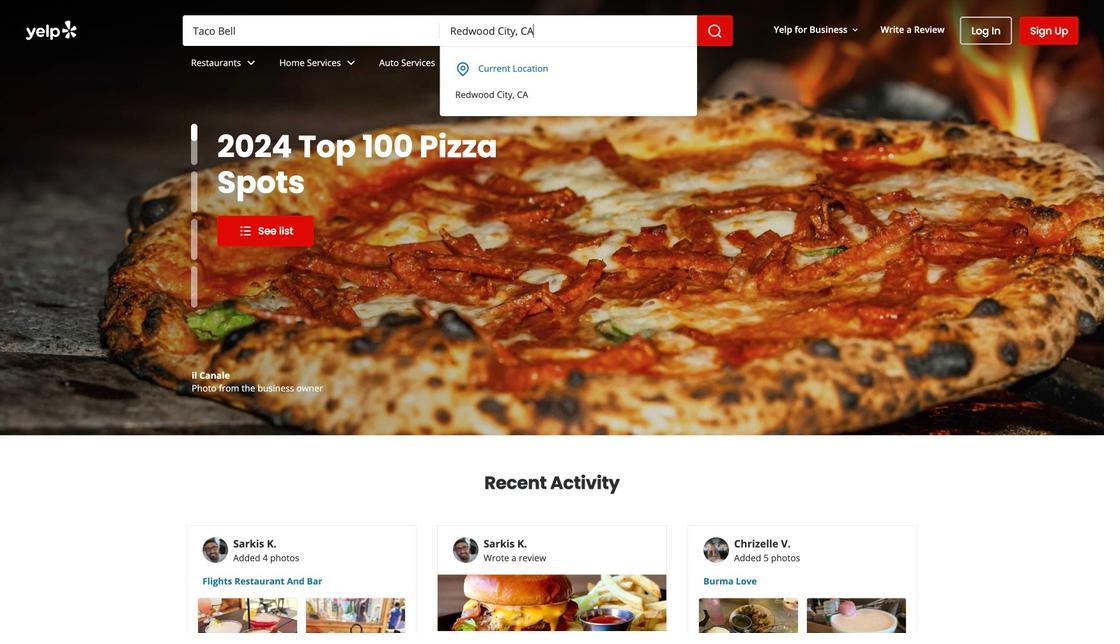 Task type: locate. For each thing, give the bounding box(es) containing it.
address, neighborhood, city, state or zip text field
[[440, 15, 697, 46]]

None search field
[[0, 0, 1104, 116], [183, 15, 733, 46], [0, 0, 1104, 116], [183, 15, 733, 46]]

1 horizontal spatial photo of sarkis k. image
[[453, 538, 479, 564]]

4 24 chevron down v2 image from the left
[[498, 55, 513, 71]]

1 24 chevron down v2 image from the left
[[244, 55, 259, 71]]

  text field
[[440, 15, 697, 46]]

None field
[[183, 15, 440, 46], [440, 15, 697, 46], [440, 15, 697, 46]]

open photo lightbox image
[[198, 599, 297, 634], [306, 599, 405, 634], [699, 599, 798, 634], [807, 599, 906, 634]]

4 open photo lightbox image from the left
[[807, 599, 906, 634]]

3 open photo lightbox image from the left
[[699, 599, 798, 634]]

16 chevron down v2 image
[[850, 25, 860, 35]]

explore recent activity section section
[[176, 436, 928, 634]]

things to do, nail salons, plumbers text field
[[183, 15, 440, 46]]

photo of sarkis k. image
[[203, 538, 228, 564], [453, 538, 479, 564]]

24 chevron down v2 image
[[244, 55, 259, 71], [343, 55, 359, 71], [438, 55, 453, 71], [498, 55, 513, 71]]

2 photo of sarkis k. image from the left
[[453, 538, 479, 564]]

3 24 chevron down v2 image from the left
[[438, 55, 453, 71]]

none field things to do, nail salons, plumbers
[[183, 15, 440, 46]]

2 open photo lightbox image from the left
[[306, 599, 405, 634]]

0 horizontal spatial photo of sarkis k. image
[[203, 538, 228, 564]]



Task type: vqa. For each thing, say whether or not it's contained in the screenshot.
second the open photo lightbox
yes



Task type: describe. For each thing, give the bounding box(es) containing it.
24 list v2 image
[[238, 224, 253, 239]]

1 open photo lightbox image from the left
[[198, 599, 297, 634]]

photo of chrizelle v. image
[[703, 538, 729, 564]]

search image
[[707, 24, 723, 39]]

24 marker v2 image
[[455, 62, 471, 77]]

1 photo of sarkis k. image from the left
[[203, 538, 228, 564]]

2 24 chevron down v2 image from the left
[[343, 55, 359, 71]]

business categories element
[[181, 46, 1078, 83]]



